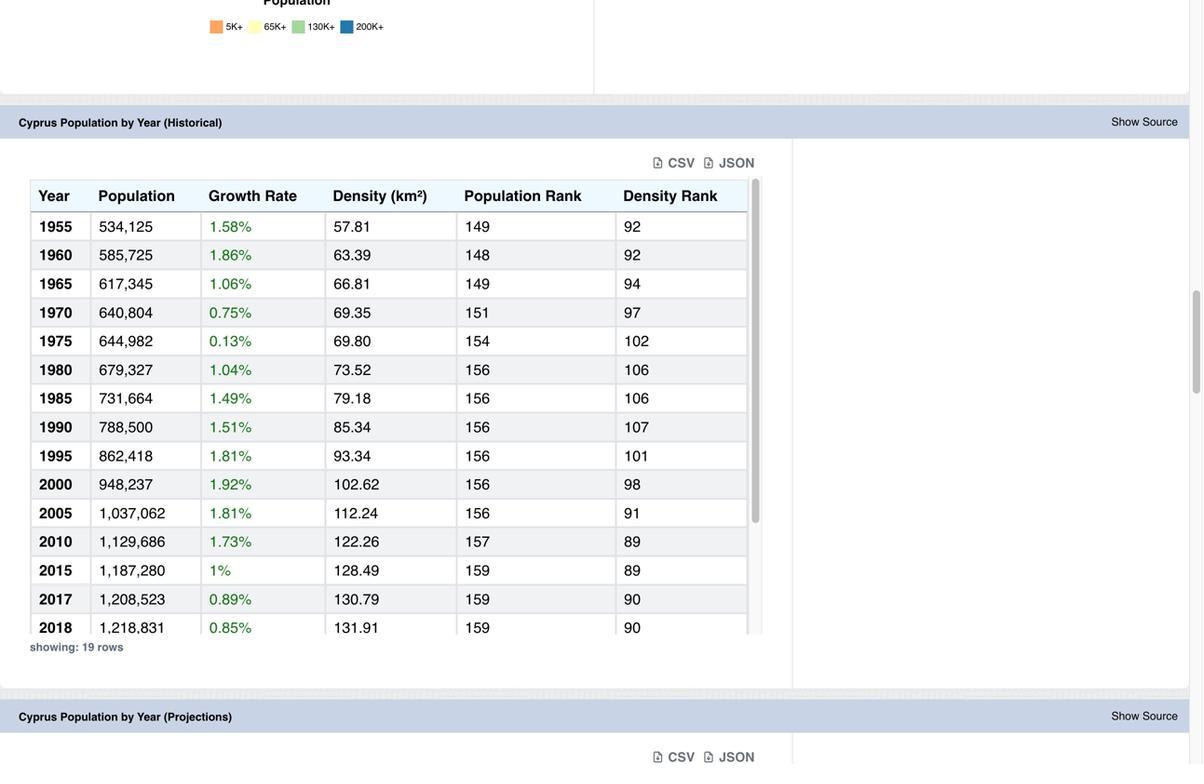 Task type: locate. For each thing, give the bounding box(es) containing it.
92
[[624, 218, 641, 235], [624, 247, 641, 264]]

2 106 from the top
[[624, 390, 649, 407]]

1 89 from the top
[[624, 533, 641, 551]]

2 cyprus from the top
[[19, 711, 57, 724]]

population
[[60, 117, 118, 130], [98, 187, 175, 205], [464, 187, 541, 205], [60, 711, 118, 724]]

1.51%
[[209, 419, 252, 436]]

57.81
[[334, 218, 371, 235]]

0 vertical spatial show source
[[1112, 116, 1178, 129]]

0 vertical spatial 90
[[624, 591, 641, 608]]

0 vertical spatial 89
[[624, 533, 641, 551]]

4 156 from the top
[[465, 447, 490, 464]]

89 for 157
[[624, 533, 641, 551]]

1.92%
[[209, 476, 252, 493]]

+ left 130k
[[281, 22, 286, 32]]

0 vertical spatial 149
[[465, 218, 490, 235]]

2 + from the left
[[281, 22, 286, 32]]

showing: 19 rows
[[30, 641, 124, 654]]

1,218,831
[[99, 619, 165, 637]]

6 156 from the top
[[465, 505, 490, 522]]

show for cyprus population by year (historical)
[[1112, 116, 1140, 129]]

2 149 from the top
[[465, 275, 490, 292]]

+ right 130k +
[[378, 22, 384, 32]]

534,125
[[99, 218, 153, 235]]

by
[[121, 117, 134, 130], [121, 711, 134, 724]]

year
[[137, 117, 161, 130], [38, 187, 70, 205], [137, 711, 161, 724]]

0.13%
[[209, 333, 252, 350]]

density for density rank
[[623, 187, 677, 205]]

year up the 1955
[[38, 187, 70, 205]]

106 up 107
[[624, 390, 649, 407]]

112.24
[[334, 505, 378, 522]]

149 for 57.81
[[465, 218, 490, 235]]

0 vertical spatial 106
[[624, 361, 649, 378]]

130.79
[[334, 591, 379, 608]]

density rank
[[623, 187, 718, 205]]

102.62
[[334, 476, 379, 493]]

0 vertical spatial source
[[1143, 116, 1178, 129]]

year left (projections)
[[137, 711, 161, 724]]

106 for 73.52
[[624, 361, 649, 378]]

1965
[[39, 275, 72, 292]]

1 vertical spatial show
[[1112, 710, 1140, 723]]

149 up 148
[[465, 218, 490, 235]]

1 vertical spatial 92
[[624, 247, 641, 264]]

1 vertical spatial 89
[[624, 562, 641, 579]]

1 vertical spatial show source button
[[1112, 709, 1178, 724]]

2 show from the top
[[1112, 710, 1140, 723]]

by left (historical)
[[121, 117, 134, 130]]

731,664
[[99, 390, 153, 407]]

0.89%
[[209, 591, 252, 608]]

102
[[624, 333, 649, 350]]

1 show source from the top
[[1112, 116, 1178, 129]]

show for cyprus population by year (projections)
[[1112, 710, 1140, 723]]

rank
[[545, 187, 582, 205], [681, 187, 718, 205]]

2 density from the left
[[623, 187, 677, 205]]

0 vertical spatial cyprus
[[19, 117, 57, 130]]

788,500
[[99, 419, 153, 436]]

2 90 from the top
[[624, 619, 641, 637]]

89 for 159
[[624, 562, 641, 579]]

1 156 from the top
[[465, 361, 490, 378]]

148
[[465, 247, 490, 264]]

156 for 102.62
[[465, 476, 490, 493]]

1 rank from the left
[[545, 187, 582, 205]]

91
[[624, 505, 641, 522]]

4 + from the left
[[378, 22, 384, 32]]

show source for (historical)
[[1112, 116, 1178, 129]]

1 horizontal spatial density
[[623, 187, 677, 205]]

1 106 from the top
[[624, 361, 649, 378]]

cyprus population by year (historical)
[[19, 117, 222, 130]]

90 for 131.91
[[624, 619, 641, 637]]

63.39
[[334, 247, 371, 264]]

948,237
[[99, 476, 153, 493]]

2 1.81% from the top
[[209, 505, 252, 522]]

0 vertical spatial 92
[[624, 218, 641, 235]]

1.81% up 1.92%
[[209, 447, 252, 464]]

3 159 from the top
[[465, 619, 490, 637]]

85.34
[[334, 419, 371, 436]]

1 vertical spatial cyprus
[[19, 711, 57, 724]]

0 vertical spatial year
[[137, 117, 161, 130]]

1 159 from the top
[[465, 562, 490, 579]]

2 vertical spatial year
[[137, 711, 161, 724]]

1 vertical spatial 90
[[624, 619, 641, 637]]

130k
[[308, 22, 329, 32]]

1 horizontal spatial rank
[[681, 187, 718, 205]]

+ left 200k
[[329, 22, 335, 32]]

2 92 from the top
[[624, 247, 641, 264]]

2 vertical spatial 159
[[465, 619, 490, 637]]

2 source from the top
[[1143, 710, 1178, 723]]

1 + from the left
[[237, 22, 243, 32]]

2018
[[39, 619, 72, 637]]

1 92 from the top
[[624, 218, 641, 235]]

year left (historical)
[[137, 117, 161, 130]]

0 vertical spatial by
[[121, 117, 134, 130]]

1990
[[39, 419, 72, 436]]

1 90 from the top
[[624, 591, 641, 608]]

1 vertical spatial 1.81%
[[209, 505, 252, 522]]

107
[[624, 419, 649, 436]]

source for cyprus population by year (historical)
[[1143, 116, 1178, 129]]

show source button
[[1112, 115, 1178, 130], [1112, 709, 1178, 724]]

1.81% for 862,418
[[209, 447, 252, 464]]

3 + from the left
[[329, 22, 335, 32]]

rows
[[97, 641, 124, 654]]

1980
[[39, 361, 72, 378]]

1 vertical spatial show source
[[1112, 710, 1178, 723]]

1 1.81% from the top
[[209, 447, 252, 464]]

1 vertical spatial 149
[[465, 275, 490, 292]]

0 horizontal spatial rank
[[545, 187, 582, 205]]

0 vertical spatial 159
[[465, 562, 490, 579]]

0 vertical spatial show source button
[[1112, 115, 1178, 130]]

source
[[1143, 116, 1178, 129], [1143, 710, 1178, 723]]

2 show source from the top
[[1112, 710, 1178, 723]]

1 vertical spatial 159
[[465, 591, 490, 608]]

2 by from the top
[[121, 711, 134, 724]]

+ for 5k +
[[237, 22, 243, 32]]

1.81% up 1.73%
[[209, 505, 252, 522]]

151
[[465, 304, 490, 321]]

130k +
[[308, 22, 335, 32]]

1 149 from the top
[[465, 218, 490, 235]]

(projections)
[[164, 711, 232, 724]]

0.75%
[[209, 304, 252, 321]]

1.81%
[[209, 447, 252, 464], [209, 505, 252, 522]]

585,725
[[99, 247, 153, 264]]

2 156 from the top
[[465, 390, 490, 407]]

1 vertical spatial 106
[[624, 390, 649, 407]]

156 for 85.34
[[465, 419, 490, 436]]

cyprus
[[19, 117, 57, 130], [19, 711, 57, 724]]

1.04%
[[209, 361, 252, 378]]

93.34
[[334, 447, 371, 464]]

1,129,686
[[99, 533, 165, 551]]

149 up 151
[[465, 275, 490, 292]]

1 vertical spatial by
[[121, 711, 134, 724]]

+ for 130k +
[[329, 22, 335, 32]]

year for cyprus population by year (historical)
[[137, 117, 161, 130]]

growth rate
[[209, 187, 297, 205]]

106
[[624, 361, 649, 378], [624, 390, 649, 407]]

density down csv button
[[623, 187, 677, 205]]

156 for 79.18
[[465, 390, 490, 407]]

0 vertical spatial show
[[1112, 116, 1140, 129]]

+ for 65k +
[[281, 22, 286, 32]]

106 down 102
[[624, 361, 649, 378]]

1 show source button from the top
[[1112, 115, 1178, 130]]

density for density (km²)
[[333, 187, 387, 205]]

69.80
[[334, 333, 371, 350]]

2 89 from the top
[[624, 562, 641, 579]]

1 vertical spatial source
[[1143, 710, 1178, 723]]

122.26
[[334, 533, 379, 551]]

3 156 from the top
[[465, 419, 490, 436]]

(historical)
[[164, 117, 222, 130]]

617,345
[[99, 275, 153, 292]]

by left (projections)
[[121, 711, 134, 724]]

1 show from the top
[[1112, 116, 1140, 129]]

5 156 from the top
[[465, 476, 490, 493]]

200k
[[356, 22, 378, 32]]

2 show source button from the top
[[1112, 709, 1178, 724]]

show
[[1112, 116, 1140, 129], [1112, 710, 1140, 723]]

rate
[[265, 187, 297, 205]]

159
[[465, 562, 490, 579], [465, 591, 490, 608], [465, 619, 490, 637]]

92 up 94
[[624, 247, 641, 264]]

1 source from the top
[[1143, 116, 1178, 129]]

+
[[237, 22, 243, 32], [281, 22, 286, 32], [329, 22, 335, 32], [378, 22, 384, 32]]

89
[[624, 533, 641, 551], [624, 562, 641, 579]]

156
[[465, 361, 490, 378], [465, 390, 490, 407], [465, 419, 490, 436], [465, 447, 490, 464], [465, 476, 490, 493], [465, 505, 490, 522]]

156 for 93.34
[[465, 447, 490, 464]]

rank for density rank
[[681, 187, 718, 205]]

+ left 65k
[[237, 22, 243, 32]]

density (km²)
[[333, 187, 427, 205]]

2 159 from the top
[[465, 591, 490, 608]]

1 by from the top
[[121, 117, 134, 130]]

0 vertical spatial 1.81%
[[209, 447, 252, 464]]

2 rank from the left
[[681, 187, 718, 205]]

92 for 149
[[624, 218, 641, 235]]

90
[[624, 591, 641, 608], [624, 619, 641, 637]]

92 down density rank
[[624, 218, 641, 235]]

1 density from the left
[[333, 187, 387, 205]]

1 cyprus from the top
[[19, 117, 57, 130]]

0 horizontal spatial density
[[333, 187, 387, 205]]

149
[[465, 218, 490, 235], [465, 275, 490, 292]]

density up 57.81
[[333, 187, 387, 205]]

show source
[[1112, 116, 1178, 129], [1112, 710, 1178, 723]]

1,037,062
[[99, 505, 165, 522]]



Task type: vqa. For each thing, say whether or not it's contained in the screenshot.
69.80
yes



Task type: describe. For each thing, give the bounding box(es) containing it.
159 for 130.79
[[465, 591, 490, 608]]

show source button for (historical)
[[1112, 115, 1178, 130]]

679,327
[[99, 361, 153, 378]]

157
[[465, 533, 490, 551]]

cyprus population by year (projections)
[[19, 711, 232, 724]]

rank for population rank
[[545, 187, 582, 205]]

cyprus for cyprus population by year (projections)
[[19, 711, 57, 724]]

1%
[[209, 562, 231, 579]]

2015
[[39, 562, 72, 579]]

128.49
[[334, 562, 379, 579]]

159 for 128.49
[[465, 562, 490, 579]]

69.35
[[334, 304, 371, 321]]

show source for (projections)
[[1112, 710, 1178, 723]]

1960
[[39, 247, 72, 264]]

1.58%
[[209, 218, 252, 235]]

159 for 131.91
[[465, 619, 490, 637]]

1970
[[39, 304, 72, 321]]

csv
[[668, 156, 695, 171]]

csv button
[[651, 154, 695, 172]]

1.73%
[[209, 533, 252, 551]]

106 for 79.18
[[624, 390, 649, 407]]

640,804
[[99, 304, 153, 321]]

1.49%
[[209, 390, 252, 407]]

0.85%
[[209, 619, 252, 637]]

cyprus for cyprus population by year (historical)
[[19, 117, 57, 130]]

growth
[[209, 187, 261, 205]]

+ for 200k +
[[378, 22, 384, 32]]

94
[[624, 275, 641, 292]]

1,187,280
[[99, 562, 165, 579]]

154
[[465, 333, 490, 350]]

644,982
[[99, 333, 153, 350]]

json button
[[702, 154, 755, 172]]

2000
[[39, 476, 72, 493]]

156 for 112.24
[[465, 505, 490, 522]]

2005
[[39, 505, 72, 522]]

65k
[[264, 22, 281, 32]]

(km²)
[[391, 187, 427, 205]]

by for (projections)
[[121, 711, 134, 724]]

97
[[624, 304, 641, 321]]

year for cyprus population by year (projections)
[[137, 711, 161, 724]]

json
[[719, 156, 755, 171]]

1995
[[39, 447, 72, 464]]

73.52
[[334, 361, 371, 378]]

2010
[[39, 533, 72, 551]]

156 for 73.52
[[465, 361, 490, 378]]

1955
[[39, 218, 72, 235]]

66.81
[[334, 275, 371, 292]]

showing:
[[30, 641, 79, 654]]

1985
[[39, 390, 72, 407]]

19
[[82, 641, 94, 654]]

200k +
[[356, 22, 384, 32]]

149 for 66.81
[[465, 275, 490, 292]]

131.91
[[334, 619, 379, 637]]

65k +
[[264, 22, 286, 32]]

show source button for (projections)
[[1112, 709, 1178, 724]]

1,208,523
[[99, 591, 165, 608]]

1.81% for 1,037,062
[[209, 505, 252, 522]]

1.06%
[[209, 275, 252, 292]]

by for (historical)
[[121, 117, 134, 130]]

101
[[624, 447, 649, 464]]

1 vertical spatial year
[[38, 187, 70, 205]]

5k
[[226, 22, 237, 32]]

5k +
[[226, 22, 243, 32]]

2017
[[39, 591, 72, 608]]

source for cyprus population by year (projections)
[[1143, 710, 1178, 723]]

90 for 130.79
[[624, 591, 641, 608]]

1.86%
[[209, 247, 252, 264]]

98
[[624, 476, 641, 493]]

79.18
[[334, 390, 371, 407]]

92 for 148
[[624, 247, 641, 264]]

862,418
[[99, 447, 153, 464]]

1975
[[39, 333, 72, 350]]

population rank
[[464, 187, 582, 205]]



